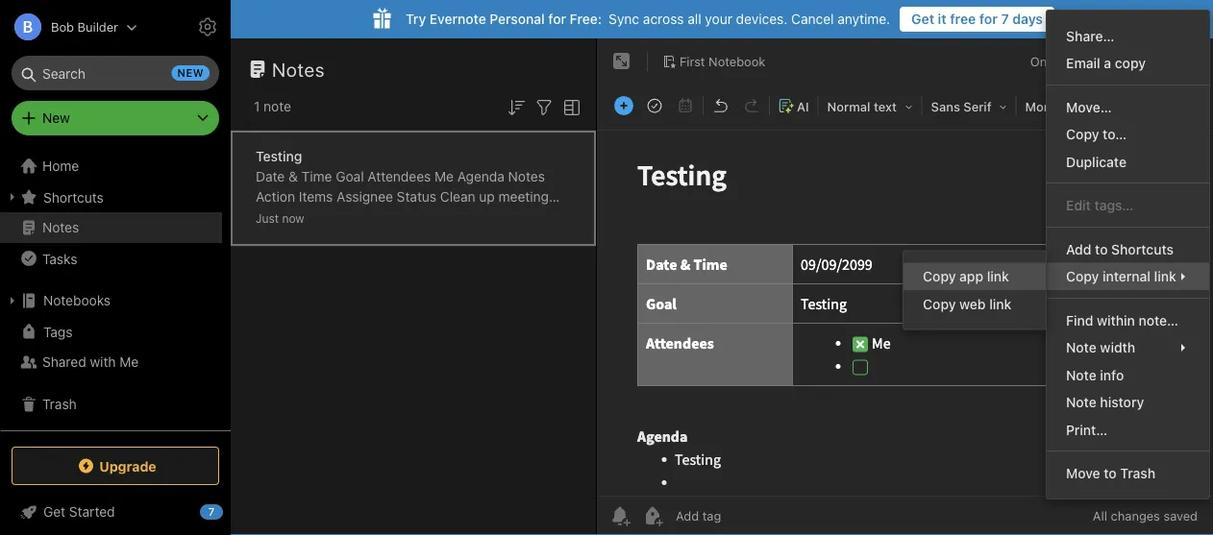 Task type: describe. For each thing, give the bounding box(es) containing it.
send
[[294, 209, 326, 225]]

info
[[1100, 367, 1124, 383]]

note info
[[1066, 367, 1124, 383]]

Search text field
[[25, 56, 206, 90]]

sync
[[609, 11, 639, 27]]

Account field
[[0, 8, 137, 46]]

evernote
[[430, 11, 486, 27]]

note width link
[[1047, 334, 1209, 361]]

just now
[[256, 212, 304, 225]]

1 notes from the left
[[256, 209, 290, 225]]

upgrade button
[[12, 447, 219, 485]]

sans
[[931, 99, 960, 114]]

move… link
[[1047, 93, 1209, 121]]

shared
[[42, 354, 86, 370]]

changes
[[1111, 509, 1160, 523]]

Add filters field
[[533, 94, 556, 119]]

to…
[[1103, 126, 1127, 142]]

1 horizontal spatial notes
[[272, 58, 325, 80]]

0 vertical spatial trash
[[42, 397, 77, 412]]

agenda
[[457, 169, 505, 185]]

note for note info
[[1066, 367, 1097, 383]]

home
[[42, 158, 79, 174]]

move
[[1066, 466, 1100, 482]]

find within note… link
[[1047, 307, 1209, 334]]

share button
[[1097, 46, 1167, 77]]

undo image
[[708, 92, 734, 119]]

first notebook
[[680, 54, 766, 68]]

note…
[[1139, 312, 1179, 328]]

find within note…
[[1066, 312, 1179, 328]]

all changes saved
[[1093, 509, 1198, 523]]

bob
[[51, 20, 74, 34]]

try
[[406, 11, 426, 27]]

Font family field
[[924, 92, 1014, 120]]

move to trash link
[[1047, 460, 1209, 487]]

text
[[874, 99, 897, 114]]

Note width field
[[1047, 334, 1209, 361]]

shared with me
[[42, 354, 139, 370]]

shortcuts inside add to shortcuts link
[[1111, 241, 1174, 257]]

settings image
[[196, 15, 219, 38]]

normal
[[827, 99, 870, 114]]

devices.
[[736, 11, 788, 27]]

copy to…
[[1066, 126, 1127, 142]]

copy for copy web link
[[923, 296, 956, 312]]

started
[[69, 504, 115, 520]]

copy
[[1115, 55, 1146, 71]]

notebooks link
[[0, 286, 222, 316]]

1 note
[[254, 99, 291, 114]]

add tag image
[[641, 505, 664, 528]]

notes inside tree
[[42, 220, 79, 236]]

upgrade
[[99, 458, 156, 474]]

print…
[[1066, 422, 1108, 438]]

within
[[1097, 312, 1135, 328]]

free
[[950, 11, 976, 27]]

free:
[[570, 11, 602, 27]]

and
[[446, 209, 469, 225]]

up
[[479, 189, 495, 205]]

7 inside help and learning task checklist field
[[208, 506, 215, 519]]

copy app link menu item
[[904, 263, 1046, 290]]

View options field
[[556, 94, 584, 119]]

tags
[[43, 324, 73, 340]]

2 notes from the left
[[407, 209, 442, 225]]

date & time goal attendees me agenda notes action items assignee status clean up meeting notes send out meeting notes and action items
[[256, 169, 549, 225]]

ai
[[797, 99, 809, 114]]

Help and Learning task checklist field
[[0, 497, 231, 528]]

share… link
[[1047, 22, 1209, 50]]

duplicate link
[[1047, 148, 1209, 175]]

get started
[[43, 504, 115, 520]]

new
[[177, 67, 204, 79]]

me inside date & time goal attendees me agenda notes action items assignee status clean up meeting notes send out meeting notes and action items
[[435, 169, 454, 185]]

dropdown list menu containing copy app link
[[904, 263, 1046, 318]]

to for add
[[1095, 241, 1108, 257]]

edit tags… link
[[1047, 192, 1209, 219]]

find
[[1066, 312, 1093, 328]]

Add tag field
[[674, 508, 818, 524]]

builder
[[77, 20, 118, 34]]

history
[[1100, 395, 1144, 410]]

cancel
[[791, 11, 834, 27]]

tasks button
[[0, 243, 222, 274]]

new
[[42, 110, 70, 126]]

edit
[[1066, 198, 1091, 213]]

tags…
[[1094, 198, 1134, 213]]

across
[[643, 11, 684, 27]]

Note Editor text field
[[597, 131, 1213, 496]]

home link
[[0, 151, 231, 182]]

note info link
[[1047, 361, 1209, 389]]

for for free:
[[548, 11, 566, 27]]

task image
[[641, 92, 668, 119]]

your
[[705, 11, 732, 27]]

tree containing home
[[0, 151, 231, 432]]

all
[[688, 11, 701, 27]]

note window element
[[597, 38, 1213, 535]]

dropdown list menu containing share…
[[1047, 22, 1209, 487]]

new button
[[12, 101, 219, 136]]

personal
[[490, 11, 545, 27]]

email a copy
[[1066, 55, 1146, 71]]

Heading level field
[[821, 92, 920, 120]]

copy web link
[[923, 296, 1011, 312]]

for for 7
[[979, 11, 998, 27]]

items
[[299, 189, 333, 205]]

now
[[282, 212, 304, 225]]

internal
[[1103, 269, 1151, 285]]

add to shortcuts
[[1066, 241, 1174, 257]]



Task type: locate. For each thing, give the bounding box(es) containing it.
0 vertical spatial 7
[[1001, 11, 1009, 27]]

notes up note
[[272, 58, 325, 80]]

note history link
[[1047, 389, 1209, 416]]

get for get it free for 7 days
[[911, 11, 934, 27]]

1 horizontal spatial get
[[911, 11, 934, 27]]

0 horizontal spatial dropdown list menu
[[904, 263, 1046, 318]]

0 vertical spatial to
[[1095, 241, 1108, 257]]

for
[[548, 11, 566, 27], [979, 11, 998, 27]]

try evernote personal for free: sync across all your devices. cancel anytime.
[[406, 11, 890, 27]]

notes down status
[[407, 209, 442, 225]]

for inside button
[[979, 11, 998, 27]]

0 horizontal spatial meeting
[[353, 209, 404, 225]]

width
[[1100, 340, 1135, 356]]

get it free for 7 days button
[[900, 7, 1055, 32]]

1 vertical spatial shortcuts
[[1111, 241, 1174, 257]]

first
[[680, 54, 705, 68]]

saved
[[1164, 509, 1198, 523]]

1 horizontal spatial notes
[[407, 209, 442, 225]]

add to shortcuts link
[[1047, 236, 1209, 263]]

3 note from the top
[[1066, 395, 1097, 410]]

0 horizontal spatial for
[[548, 11, 566, 27]]

tags button
[[0, 316, 222, 347]]

notes inside date & time goal attendees me agenda notes action items assignee status clean up meeting notes send out meeting notes and action items
[[508, 169, 545, 185]]

1 vertical spatial notes
[[508, 169, 545, 185]]

0 vertical spatial note
[[1066, 340, 1097, 356]]

2 vertical spatial note
[[1066, 395, 1097, 410]]

link for copy app link
[[987, 269, 1009, 285]]

copy app link link
[[904, 263, 1046, 290]]

1 horizontal spatial me
[[435, 169, 454, 185]]

get left started
[[43, 504, 65, 520]]

&
[[288, 169, 298, 185]]

copy internal link link
[[1047, 263, 1209, 290]]

copy
[[1066, 126, 1099, 142], [923, 269, 956, 285], [1066, 269, 1099, 285], [923, 296, 956, 312]]

0 horizontal spatial get
[[43, 504, 65, 520]]

1 horizontal spatial for
[[979, 11, 998, 27]]

app
[[959, 269, 983, 285]]

1 for from the left
[[548, 11, 566, 27]]

1 horizontal spatial shortcuts
[[1111, 241, 1174, 257]]

0 horizontal spatial notes
[[42, 220, 79, 236]]

0 vertical spatial meeting
[[499, 189, 549, 205]]

move…
[[1066, 99, 1112, 115]]

get left it
[[911, 11, 934, 27]]

click to collapse image
[[224, 500, 238, 523]]

Copy internal link field
[[1047, 263, 1209, 290]]

add
[[1066, 241, 1092, 257]]

with
[[90, 354, 116, 370]]

to for move
[[1104, 466, 1117, 482]]

copy app link
[[923, 269, 1009, 285]]

Insert field
[[609, 92, 638, 119]]

get inside help and learning task checklist field
[[43, 504, 65, 520]]

notes link
[[0, 212, 222, 243]]

only
[[1030, 54, 1057, 68]]

action
[[256, 189, 295, 205]]

1 note from the top
[[1066, 340, 1097, 356]]

trash down shared
[[42, 397, 77, 412]]

get
[[911, 11, 934, 27], [43, 504, 65, 520]]

1 vertical spatial to
[[1104, 466, 1117, 482]]

7 inside button
[[1001, 11, 1009, 27]]

0 vertical spatial get
[[911, 11, 934, 27]]

shortcuts down home
[[43, 189, 104, 205]]

new search field
[[25, 56, 210, 90]]

note down "find"
[[1066, 340, 1097, 356]]

notes up tasks at the left of the page
[[42, 220, 79, 236]]

get it free for 7 days
[[911, 11, 1043, 27]]

copy down move…
[[1066, 126, 1099, 142]]

link inside copy web link link
[[989, 296, 1011, 312]]

web
[[959, 296, 986, 312]]

copy left web
[[923, 296, 956, 312]]

notes down action
[[256, 209, 290, 225]]

dropdown list menu
[[1047, 22, 1209, 487], [904, 263, 1046, 318]]

0 vertical spatial me
[[435, 169, 454, 185]]

add a reminder image
[[609, 505, 632, 528]]

days
[[1013, 11, 1043, 27]]

to
[[1095, 241, 1108, 257], [1104, 466, 1117, 482]]

link inside copy app link link
[[987, 269, 1009, 285]]

it
[[938, 11, 947, 27]]

link for copy web link
[[989, 296, 1011, 312]]

copy inside field
[[1066, 269, 1099, 285]]

shortcuts up the copy internal link field on the right of page
[[1111, 241, 1174, 257]]

to right move
[[1104, 466, 1117, 482]]

only you
[[1030, 54, 1081, 68]]

note left the info at right
[[1066, 367, 1097, 383]]

meeting down assignee
[[353, 209, 404, 225]]

for left free:
[[548, 11, 566, 27]]

More field
[[1019, 92, 1078, 119]]

1 horizontal spatial trash
[[1120, 466, 1156, 482]]

2 note from the top
[[1066, 367, 1097, 383]]

0 horizontal spatial notes
[[256, 209, 290, 225]]

email
[[1066, 55, 1100, 71]]

1 vertical spatial meeting
[[353, 209, 404, 225]]

copy left 'app'
[[923, 269, 956, 285]]

to right add
[[1095, 241, 1108, 257]]

meeting
[[499, 189, 549, 205], [353, 209, 404, 225]]

get inside button
[[911, 11, 934, 27]]

note for note width
[[1066, 340, 1097, 356]]

note inside note width link
[[1066, 340, 1097, 356]]

1 vertical spatial get
[[43, 504, 65, 520]]

trash link
[[0, 389, 222, 420]]

you
[[1060, 54, 1081, 68]]

Sort options field
[[505, 94, 528, 119]]

7
[[1001, 11, 1009, 27], [208, 506, 215, 519]]

meeting up items
[[499, 189, 549, 205]]

expand note image
[[610, 50, 634, 73]]

me
[[435, 169, 454, 185], [119, 354, 139, 370]]

7 left days
[[1001, 11, 1009, 27]]

1 vertical spatial trash
[[1120, 466, 1156, 482]]

copy web link link
[[904, 290, 1046, 318]]

action
[[472, 209, 511, 225]]

expand notebooks image
[[5, 293, 20, 309]]

to inside the move to trash link
[[1104, 466, 1117, 482]]

share
[[1113, 53, 1151, 69]]

0 vertical spatial notes
[[272, 58, 325, 80]]

time
[[302, 169, 332, 185]]

link inside copy internal link link
[[1154, 269, 1176, 285]]

shortcuts button
[[0, 182, 222, 212]]

1 horizontal spatial meeting
[[499, 189, 549, 205]]

trash up "changes" at the bottom
[[1120, 466, 1156, 482]]

link for copy internal link
[[1154, 269, 1176, 285]]

note up print…
[[1066, 395, 1097, 410]]

2 horizontal spatial notes
[[508, 169, 545, 185]]

to inside add to shortcuts link
[[1095, 241, 1108, 257]]

7 left the click to collapse image
[[208, 506, 215, 519]]

notebook
[[709, 54, 766, 68]]

0 horizontal spatial shortcuts
[[43, 189, 104, 205]]

shortcuts inside shortcuts button
[[43, 189, 104, 205]]

duplicate
[[1066, 154, 1126, 170]]

bob builder
[[51, 20, 118, 34]]

edit tags…
[[1066, 198, 1134, 213]]

goal
[[336, 169, 364, 185]]

print… link
[[1047, 416, 1209, 444]]

notes up items
[[508, 169, 545, 185]]

0 vertical spatial shortcuts
[[43, 189, 104, 205]]

link
[[987, 269, 1009, 285], [1154, 269, 1176, 285], [989, 296, 1011, 312]]

tasks
[[42, 251, 77, 267]]

2 vertical spatial notes
[[42, 220, 79, 236]]

add filters image
[[533, 96, 556, 119]]

1 vertical spatial me
[[119, 354, 139, 370]]

get for get started
[[43, 504, 65, 520]]

link right web
[[989, 296, 1011, 312]]

note history
[[1066, 395, 1144, 410]]

more
[[1025, 99, 1056, 114]]

assignee
[[337, 189, 393, 205]]

just
[[256, 212, 279, 225]]

copy to… link
[[1047, 121, 1209, 148]]

normal text
[[827, 99, 897, 114]]

copy for copy internal link
[[1066, 269, 1099, 285]]

note for note history
[[1066, 395, 1097, 410]]

1 horizontal spatial dropdown list menu
[[1047, 22, 1209, 487]]

link right 'app'
[[987, 269, 1009, 285]]

note inside note info link
[[1066, 367, 1097, 383]]

0 horizontal spatial 7
[[208, 506, 215, 519]]

for right free
[[979, 11, 998, 27]]

notes
[[272, 58, 325, 80], [508, 169, 545, 185], [42, 220, 79, 236]]

status
[[397, 189, 437, 205]]

a
[[1104, 55, 1111, 71]]

testing
[[256, 149, 302, 164]]

shared with me link
[[0, 347, 222, 378]]

copy for copy app link
[[923, 269, 956, 285]]

note width
[[1066, 340, 1135, 356]]

move to trash
[[1066, 466, 1156, 482]]

me up clean
[[435, 169, 454, 185]]

shortcuts
[[43, 189, 104, 205], [1111, 241, 1174, 257]]

note
[[264, 99, 291, 114]]

notebooks
[[43, 293, 111, 309]]

1 vertical spatial note
[[1066, 367, 1097, 383]]

tree
[[0, 151, 231, 432]]

0 horizontal spatial me
[[119, 354, 139, 370]]

2 for from the left
[[979, 11, 998, 27]]

first notebook button
[[656, 48, 772, 75]]

copy for copy to…
[[1066, 126, 1099, 142]]

copy down add
[[1066, 269, 1099, 285]]

me right with
[[119, 354, 139, 370]]

copy internal link menu item
[[1047, 263, 1209, 290]]

out
[[329, 209, 350, 225]]

link right internal
[[1154, 269, 1176, 285]]

1 horizontal spatial 7
[[1001, 11, 1009, 27]]

ai button
[[772, 92, 816, 120]]

1 vertical spatial 7
[[208, 506, 215, 519]]

0 horizontal spatial trash
[[42, 397, 77, 412]]



Task type: vqa. For each thing, say whether or not it's contained in the screenshot.
7 within the Help and Learning task checklist field
yes



